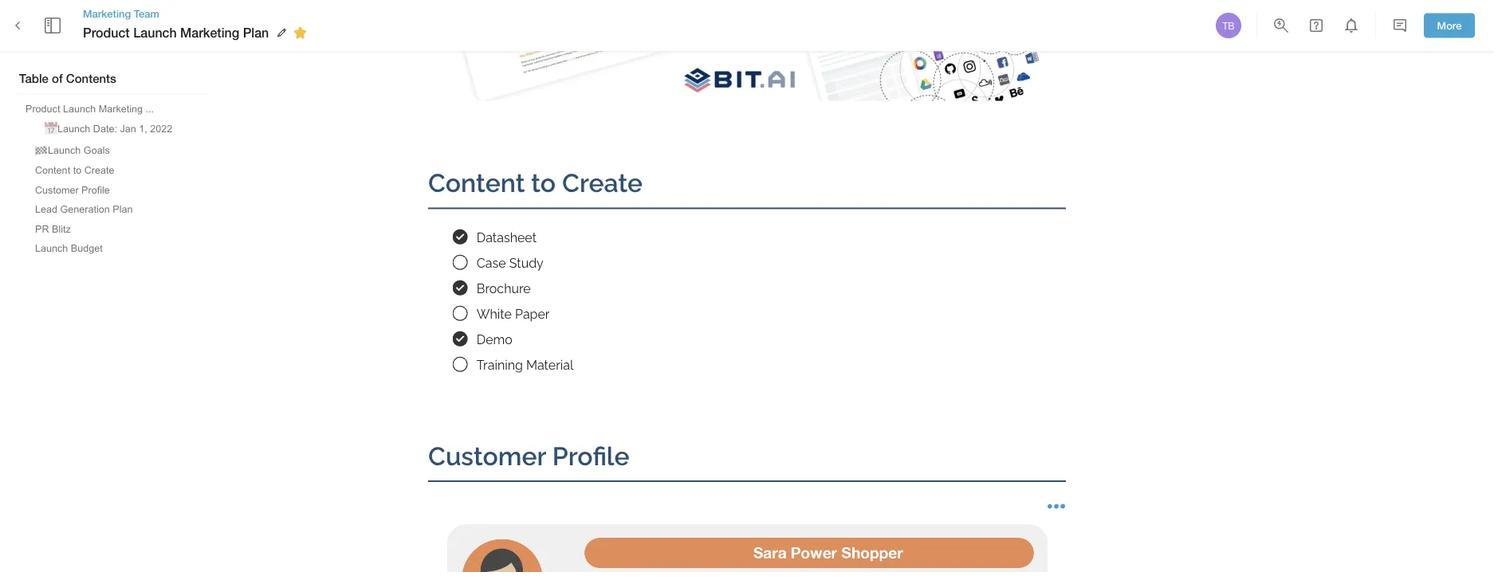 Task type: vqa. For each thing, say whether or not it's contained in the screenshot.
Content within Button
yes



Task type: locate. For each thing, give the bounding box(es) containing it.
product launch marketing plan
[[83, 25, 269, 40]]

0 vertical spatial product
[[83, 25, 130, 40]]

launch inside product launch marketing ... button
[[63, 103, 96, 114]]

launch for 🏁 launch goals
[[48, 144, 81, 155]]

content
[[35, 165, 70, 176], [428, 169, 525, 199]]

1 vertical spatial plan
[[113, 204, 133, 215]]

marketing left team
[[83, 7, 131, 19]]

content to create
[[35, 165, 114, 176], [428, 169, 643, 199]]

product down marketing team
[[83, 25, 130, 40]]

launch down table of contents at the top left of page
[[63, 103, 96, 114]]

customer profile inside button
[[35, 184, 110, 195]]

launch inside 📅 launch date: jan 1, 2022 button
[[57, 123, 90, 134]]

goals
[[84, 144, 110, 155]]

launch
[[133, 25, 177, 40], [63, 103, 96, 114], [57, 123, 90, 134], [48, 144, 81, 155], [35, 243, 68, 254]]

plan right generation
[[113, 204, 133, 215]]

remove favorite image
[[290, 23, 310, 42]]

customer profile
[[35, 184, 110, 195], [428, 442, 630, 472]]

launch for product launch marketing plan
[[133, 25, 177, 40]]

launch up the 🏁 launch goals
[[57, 123, 90, 134]]

pr
[[35, 223, 49, 234]]

to up datasheet
[[531, 169, 556, 199]]

marketing down the "marketing team" link on the left of the page
[[180, 25, 239, 40]]

content to create button
[[29, 161, 121, 179]]

🏁 launch goals
[[35, 144, 110, 155]]

tb button
[[1214, 10, 1244, 41]]

1 vertical spatial customer profile
[[428, 442, 630, 472]]

product
[[83, 25, 130, 40], [26, 103, 60, 114]]

...
[[146, 103, 154, 114]]

launch down pr blitz button
[[35, 243, 68, 254]]

1 horizontal spatial profile
[[552, 442, 630, 472]]

content down 🏁
[[35, 165, 70, 176]]

marketing up jan
[[99, 103, 143, 114]]

lead generation plan
[[35, 204, 133, 215]]

1 vertical spatial product
[[26, 103, 60, 114]]

customer
[[35, 184, 79, 195], [428, 442, 546, 472]]

demo
[[477, 332, 513, 347]]

brochure
[[477, 281, 531, 296]]

0 horizontal spatial to
[[73, 165, 81, 176]]

0 horizontal spatial customer
[[35, 184, 79, 195]]

to inside content to create button
[[73, 165, 81, 176]]

to up customer profile button
[[73, 165, 81, 176]]

1 horizontal spatial product
[[83, 25, 130, 40]]

generation
[[60, 204, 110, 215]]

product inside button
[[26, 103, 60, 114]]

1 vertical spatial customer
[[428, 442, 546, 472]]

product for product launch marketing ...
[[26, 103, 60, 114]]

blitz
[[52, 223, 71, 234]]

1 vertical spatial marketing
[[180, 25, 239, 40]]

marketing team
[[83, 7, 159, 19]]

1 horizontal spatial create
[[562, 169, 643, 199]]

0 horizontal spatial content
[[35, 165, 70, 176]]

0 horizontal spatial content to create
[[35, 165, 114, 176]]

📅 launch date: jan 1, 2022
[[45, 123, 172, 134]]

product up the 📅
[[26, 103, 60, 114]]

contents
[[66, 71, 116, 86]]

create
[[84, 165, 114, 176], [562, 169, 643, 199]]

content to create up customer profile button
[[35, 165, 114, 176]]

create inside button
[[84, 165, 114, 176]]

1 horizontal spatial plan
[[243, 25, 269, 40]]

0 horizontal spatial customer profile
[[35, 184, 110, 195]]

team
[[134, 7, 159, 19]]

customer inside button
[[35, 184, 79, 195]]

marketing for product launch marketing ...
[[99, 103, 143, 114]]

content to create up datasheet
[[428, 169, 643, 199]]

marketing
[[83, 7, 131, 19], [180, 25, 239, 40], [99, 103, 143, 114]]

budget
[[71, 243, 103, 254]]

launch up content to create button
[[48, 144, 81, 155]]

tb
[[1223, 20, 1235, 31]]

pr blitz
[[35, 223, 71, 234]]

2 vertical spatial marketing
[[99, 103, 143, 114]]

launch budget button
[[29, 240, 109, 258]]

0 horizontal spatial product
[[26, 103, 60, 114]]

2022
[[150, 123, 172, 134]]

0 horizontal spatial profile
[[81, 184, 110, 195]]

table of contents
[[19, 71, 116, 86]]

0 vertical spatial profile
[[81, 184, 110, 195]]

launch inside the '🏁 launch goals' button
[[48, 144, 81, 155]]

🏁 launch goals button
[[29, 140, 116, 160]]

content inside button
[[35, 165, 70, 176]]

plan left remove favorite image
[[243, 25, 269, 40]]

plan
[[243, 25, 269, 40], [113, 204, 133, 215]]

marketing inside button
[[99, 103, 143, 114]]

0 vertical spatial customer
[[35, 184, 79, 195]]

white paper
[[477, 307, 550, 322]]

to
[[73, 165, 81, 176], [531, 169, 556, 199]]

1 horizontal spatial content
[[428, 169, 525, 199]]

0 horizontal spatial plan
[[113, 204, 133, 215]]

launch down team
[[133, 25, 177, 40]]

1,
[[139, 123, 147, 134]]

marketing for product launch marketing plan
[[180, 25, 239, 40]]

0 vertical spatial customer profile
[[35, 184, 110, 195]]

📅
[[45, 123, 55, 134]]

content up datasheet
[[428, 169, 525, 199]]

0 horizontal spatial create
[[84, 165, 114, 176]]

profile
[[81, 184, 110, 195], [552, 442, 630, 472]]

plan inside button
[[113, 204, 133, 215]]



Task type: describe. For each thing, give the bounding box(es) containing it.
case
[[477, 256, 506, 271]]

launch budget
[[35, 243, 103, 254]]

jan
[[120, 123, 136, 134]]

1 horizontal spatial customer profile
[[428, 442, 630, 472]]

profile inside button
[[81, 184, 110, 195]]

study
[[509, 256, 544, 271]]

product for product launch marketing plan
[[83, 25, 130, 40]]

1 vertical spatial profile
[[552, 442, 630, 472]]

content to create inside button
[[35, 165, 114, 176]]

lead generation plan button
[[29, 201, 139, 218]]

of
[[52, 71, 63, 86]]

launch for product launch marketing ...
[[63, 103, 96, 114]]

customer profile button
[[29, 181, 116, 199]]

material
[[526, 358, 574, 373]]

more
[[1437, 19, 1462, 32]]

datasheet
[[477, 230, 537, 245]]

1 horizontal spatial customer
[[428, 442, 546, 472]]

product launch marketing ... button
[[19, 100, 160, 118]]

more button
[[1424, 13, 1475, 38]]

marketing team link
[[83, 6, 312, 21]]

date:
[[93, 123, 117, 134]]

lead
[[35, 204, 57, 215]]

white
[[477, 307, 512, 322]]

paper
[[515, 307, 550, 322]]

launch for 📅 launch date: jan 1, 2022
[[57, 123, 90, 134]]

📅 launch date: jan 1, 2022 button
[[38, 119, 179, 139]]

0 vertical spatial marketing
[[83, 7, 131, 19]]

product launch marketing ...
[[26, 103, 154, 114]]

1 horizontal spatial content to create
[[428, 169, 643, 199]]

0 vertical spatial plan
[[243, 25, 269, 40]]

training material
[[477, 358, 574, 373]]

table
[[19, 71, 49, 86]]

case study
[[477, 256, 544, 271]]

🏁
[[35, 144, 45, 155]]

pr blitz button
[[29, 220, 77, 238]]

training
[[477, 358, 523, 373]]

1 horizontal spatial to
[[531, 169, 556, 199]]

launch inside launch budget button
[[35, 243, 68, 254]]



